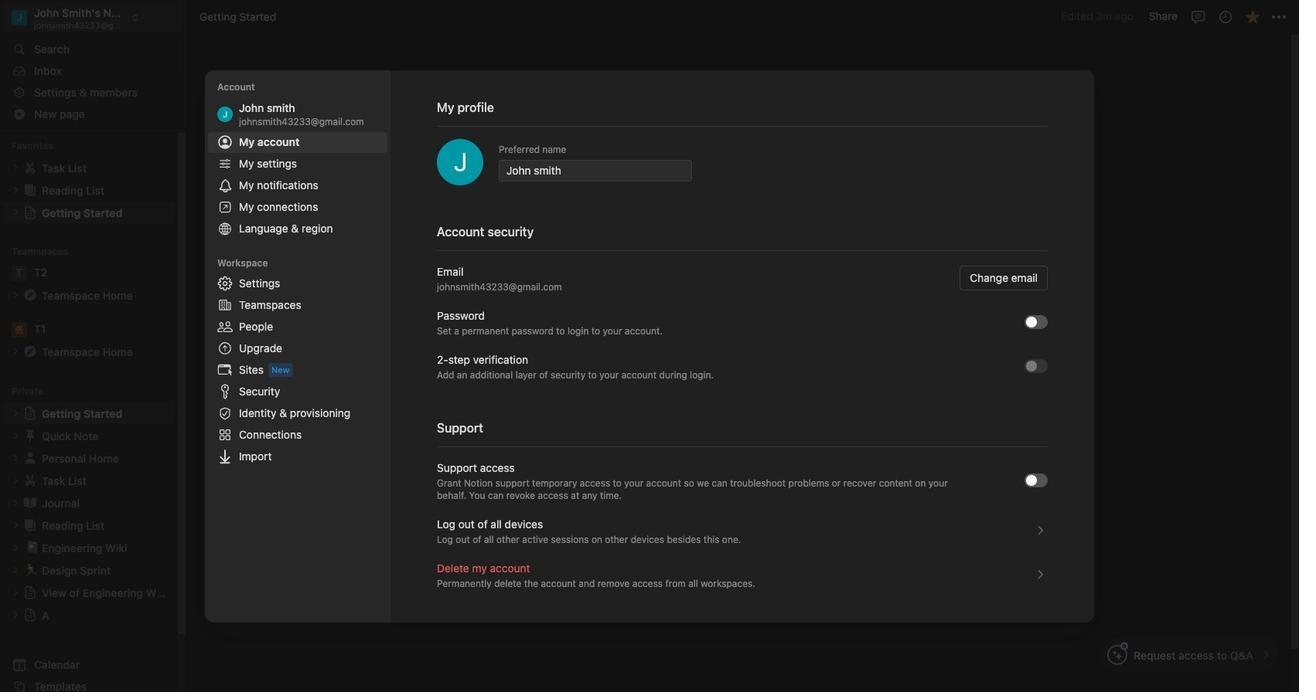 Task type: describe. For each thing, give the bounding box(es) containing it.
👋 image
[[466, 168, 482, 188]]

👉 image
[[466, 483, 482, 503]]

updates image
[[1217, 9, 1233, 24]]

favorited image
[[1245, 9, 1260, 24]]

t image
[[12, 266, 27, 281]]



Task type: vqa. For each thing, say whether or not it's contained in the screenshot.
Favorited image
yes



Task type: locate. For each thing, give the bounding box(es) containing it.
comments image
[[1190, 9, 1206, 24]]

None text field
[[506, 163, 684, 178]]



